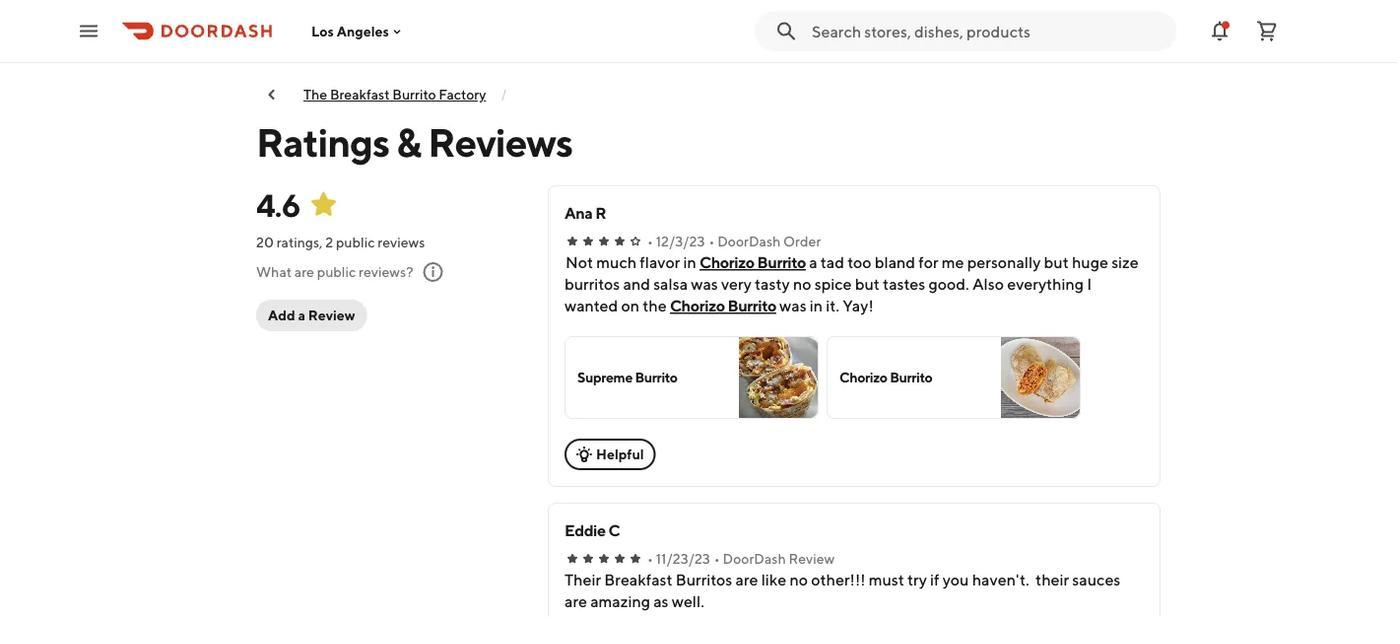 Task type: describe. For each thing, give the bounding box(es) containing it.
,
[[319, 234, 323, 250]]

Store search: begin typing to search for stores available on DoorDash text field
[[812, 20, 1165, 42]]

1 vertical spatial public
[[317, 264, 356, 280]]

a
[[298, 307, 306, 323]]

back to store button image
[[264, 87, 280, 103]]

2 vertical spatial chorizo burrito
[[840, 369, 933, 385]]

los
[[311, 23, 334, 39]]

doordash for ana r
[[718, 233, 781, 249]]

0 vertical spatial chorizo burrito button
[[700, 251, 806, 273]]

reviews
[[428, 118, 573, 165]]

ana r
[[565, 204, 606, 222]]

ratings
[[277, 234, 319, 250]]

chorizo for chorizo burrito button to the middle
[[670, 296, 725, 315]]

burrito inside button
[[635, 369, 678, 385]]

• right 11/23/23 at the bottom of page
[[714, 551, 720, 567]]

supreme burrito
[[578, 369, 678, 385]]

open menu image
[[77, 19, 101, 43]]

chorizo for chorizo burrito button to the top
[[700, 253, 755, 272]]

2 vertical spatial chorizo burrito button
[[827, 336, 1081, 419]]

helpful button
[[565, 439, 656, 470]]

2
[[326, 234, 333, 250]]

r
[[596, 204, 606, 222]]

4.6
[[256, 186, 300, 223]]

are
[[295, 264, 314, 280]]

• 11/23/23 • doordash review
[[648, 551, 835, 567]]

11/23/23
[[656, 551, 711, 567]]

supreme burrito button
[[565, 336, 819, 419]]

1 horizontal spatial review
[[789, 551, 835, 567]]

1 vertical spatial chorizo burrito button
[[670, 295, 777, 316]]



Task type: locate. For each thing, give the bounding box(es) containing it.
0 vertical spatial public
[[336, 234, 375, 250]]

chorizo burrito
[[700, 253, 806, 272], [670, 296, 777, 315], [840, 369, 933, 385]]

add
[[268, 307, 295, 323]]

chorizo burrito image
[[1001, 337, 1080, 418]]

los angeles
[[311, 23, 389, 39]]

public down the 20 ratings , 2 public reviews
[[317, 264, 356, 280]]

0 horizontal spatial review
[[308, 307, 355, 323]]

order
[[784, 233, 821, 249]]

doordash for eddie c
[[723, 551, 786, 567]]

chorizo right supreme burrito image
[[840, 369, 888, 385]]

add a review
[[268, 307, 355, 323]]

add a review button
[[256, 300, 367, 331]]

factory
[[439, 86, 486, 103]]

supreme
[[578, 369, 633, 385]]

what are public reviews?
[[256, 264, 414, 280]]

ana
[[565, 204, 593, 222]]

the
[[304, 86, 327, 103]]

0 vertical spatial chorizo
[[700, 253, 755, 272]]

what
[[256, 264, 292, 280]]

chorizo down 12/3/23
[[670, 296, 725, 315]]

doordash right 11/23/23 at the bottom of page
[[723, 551, 786, 567]]

• left 11/23/23 at the bottom of page
[[648, 551, 653, 567]]

the breakfast burrito factory
[[304, 86, 486, 103]]

reviews
[[378, 234, 425, 250]]

•
[[648, 233, 653, 249], [709, 233, 715, 249], [648, 551, 653, 567], [714, 551, 720, 567]]

1 vertical spatial doordash
[[723, 551, 786, 567]]

0 vertical spatial review
[[308, 307, 355, 323]]

chorizo burrito button
[[700, 251, 806, 273], [670, 295, 777, 316], [827, 336, 1081, 419]]

2 vertical spatial chorizo
[[840, 369, 888, 385]]

public
[[336, 234, 375, 250], [317, 264, 356, 280]]

notification bell image
[[1208, 19, 1232, 43]]

reviews?
[[359, 264, 414, 280]]

1 vertical spatial chorizo burrito
[[670, 296, 777, 315]]

0 items, open order cart image
[[1256, 19, 1279, 43]]

chorizo down • 12/3/23 • doordash order
[[700, 253, 755, 272]]

0 vertical spatial doordash
[[718, 233, 781, 249]]

&
[[396, 118, 421, 165]]

review inside button
[[308, 307, 355, 323]]

1 vertical spatial review
[[789, 551, 835, 567]]

the breakfast burrito factory link
[[304, 86, 486, 103]]

chorizo
[[700, 253, 755, 272], [670, 296, 725, 315], [840, 369, 888, 385]]

ratings
[[256, 118, 389, 165]]

• 12/3/23 • doordash order
[[648, 233, 821, 249]]

burrito
[[393, 86, 436, 103], [758, 253, 806, 272], [728, 296, 777, 315], [635, 369, 678, 385], [890, 369, 933, 385]]

breakfast
[[330, 86, 390, 103]]

• left 12/3/23
[[648, 233, 653, 249]]

review
[[308, 307, 355, 323], [789, 551, 835, 567]]

0 vertical spatial chorizo burrito
[[700, 253, 806, 272]]

los angeles button
[[311, 23, 405, 39]]

angeles
[[337, 23, 389, 39]]

helpful
[[596, 446, 644, 462]]

doordash
[[718, 233, 781, 249], [723, 551, 786, 567]]

20 ratings , 2 public reviews
[[256, 234, 425, 250]]

public right 2
[[336, 234, 375, 250]]

• right 12/3/23
[[709, 233, 715, 249]]

ratings & reviews
[[256, 118, 573, 165]]

eddie
[[565, 521, 606, 540]]

20
[[256, 234, 274, 250]]

eddie c
[[565, 521, 620, 540]]

doordash left order
[[718, 233, 781, 249]]

12/3/23
[[656, 233, 705, 249]]

1 vertical spatial chorizo
[[670, 296, 725, 315]]

c
[[609, 521, 620, 540]]

supreme burrito image
[[739, 337, 818, 418]]



Task type: vqa. For each thing, say whether or not it's contained in the screenshot.
the Payment Methods link
no



